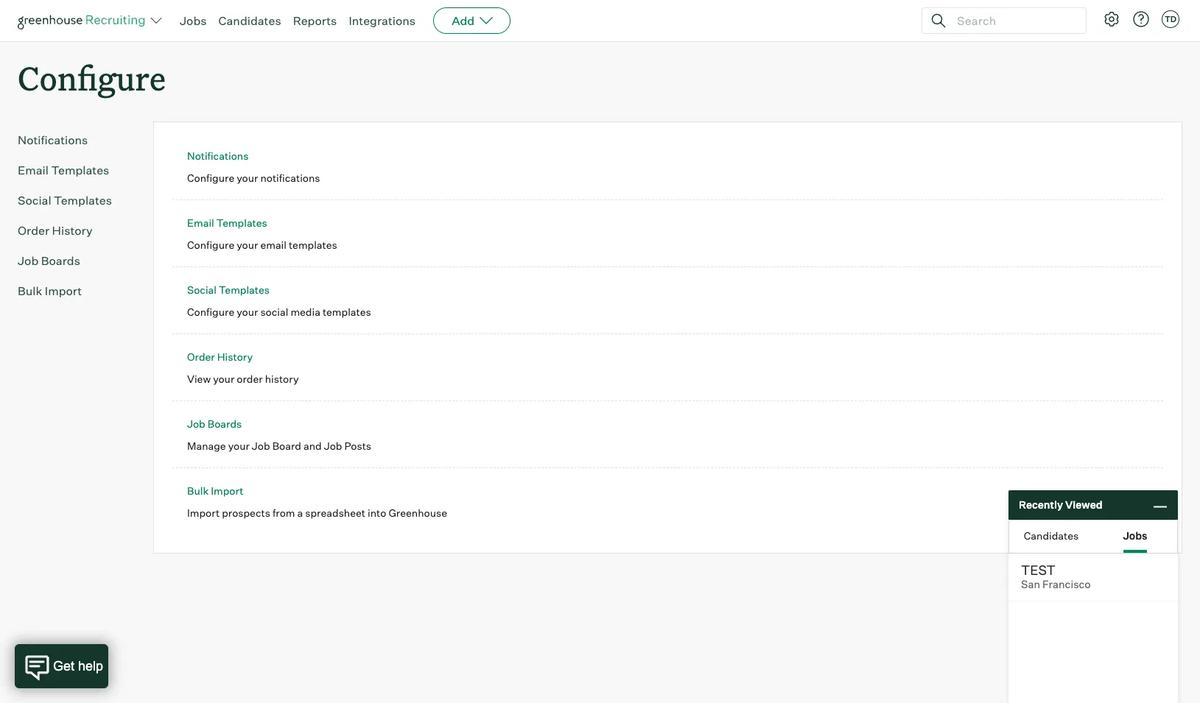 Task type: locate. For each thing, give the bounding box(es) containing it.
templates
[[289, 239, 337, 251], [323, 306, 371, 318]]

configure image
[[1103, 10, 1121, 28]]

1 horizontal spatial history
[[217, 351, 253, 363]]

notifications link
[[18, 131, 130, 149], [187, 150, 249, 162]]

email templates
[[18, 163, 109, 178], [187, 217, 267, 229]]

configure for social templates
[[187, 306, 234, 318]]

1 vertical spatial social templates link
[[187, 284, 270, 296]]

0 vertical spatial jobs
[[180, 13, 207, 28]]

0 horizontal spatial bulk import link
[[18, 282, 130, 300]]

0 vertical spatial candidates
[[218, 13, 281, 28]]

0 vertical spatial job boards
[[18, 254, 80, 268]]

0 horizontal spatial bulk import
[[18, 284, 82, 299]]

1 vertical spatial job boards
[[187, 418, 242, 430]]

0 vertical spatial order
[[18, 223, 49, 238]]

1 horizontal spatial bulk import
[[187, 485, 243, 498]]

configure
[[18, 56, 166, 99], [187, 171, 234, 184], [187, 239, 234, 251], [187, 306, 234, 318]]

your left notifications
[[237, 171, 258, 184]]

1 vertical spatial bulk
[[187, 485, 209, 498]]

0 vertical spatial job boards link
[[18, 252, 130, 270]]

0 vertical spatial notifications link
[[18, 131, 130, 149]]

0 horizontal spatial email templates
[[18, 163, 109, 178]]

0 horizontal spatial email templates link
[[18, 162, 130, 179]]

1 horizontal spatial email templates link
[[187, 217, 267, 229]]

bulk import link
[[18, 282, 130, 300], [187, 485, 243, 498]]

import
[[45, 284, 82, 299], [211, 485, 243, 498], [187, 507, 220, 519]]

social
[[260, 306, 288, 318]]

0 vertical spatial history
[[52, 223, 93, 238]]

1 vertical spatial history
[[217, 351, 253, 363]]

0 horizontal spatial email
[[18, 163, 49, 178]]

view
[[187, 373, 211, 385]]

0 vertical spatial email
[[18, 163, 49, 178]]

boards
[[41, 254, 80, 268], [208, 418, 242, 430]]

0 vertical spatial email templates link
[[18, 162, 130, 179]]

1 vertical spatial jobs
[[1123, 529, 1148, 542]]

1 vertical spatial order history
[[187, 351, 253, 363]]

0 horizontal spatial jobs
[[180, 13, 207, 28]]

test san francisco
[[1021, 562, 1091, 592]]

0 horizontal spatial order history
[[18, 223, 93, 238]]

0 horizontal spatial job boards link
[[18, 252, 130, 270]]

bulk
[[18, 284, 42, 299], [187, 485, 209, 498]]

your right view
[[213, 373, 235, 385]]

0 horizontal spatial notifications
[[18, 133, 88, 148]]

0 vertical spatial social templates link
[[18, 192, 130, 209]]

job boards
[[18, 254, 80, 268], [187, 418, 242, 430]]

greenhouse recruiting image
[[18, 12, 150, 29]]

configure for notifications
[[187, 171, 234, 184]]

your for notifications
[[237, 171, 258, 184]]

0 horizontal spatial notifications link
[[18, 131, 130, 149]]

your right manage
[[228, 440, 250, 452]]

1 vertical spatial candidates
[[1024, 529, 1079, 542]]

1 horizontal spatial email
[[187, 217, 214, 229]]

templates
[[51, 163, 109, 178], [54, 193, 112, 208], [216, 217, 267, 229], [219, 284, 270, 296]]

1 vertical spatial social templates
[[187, 284, 270, 296]]

1 vertical spatial email templates
[[187, 217, 267, 229]]

0 vertical spatial templates
[[289, 239, 337, 251]]

0 vertical spatial order history link
[[18, 222, 130, 240]]

1 vertical spatial social
[[187, 284, 217, 296]]

email templates link
[[18, 162, 130, 179], [187, 217, 267, 229]]

order history
[[18, 223, 93, 238], [187, 351, 253, 363]]

san
[[1021, 578, 1040, 592]]

1 vertical spatial bulk import
[[187, 485, 243, 498]]

tab list
[[1009, 521, 1177, 553]]

francisco
[[1043, 578, 1091, 592]]

job boards link
[[18, 252, 130, 270], [187, 418, 242, 430]]

0 vertical spatial bulk
[[18, 284, 42, 299]]

1 horizontal spatial candidates
[[1024, 529, 1079, 542]]

1 horizontal spatial order
[[187, 351, 215, 363]]

reports
[[293, 13, 337, 28]]

0 vertical spatial order history
[[18, 223, 93, 238]]

order history link
[[18, 222, 130, 240], [187, 351, 253, 363]]

a
[[297, 507, 303, 519]]

candidates
[[218, 13, 281, 28], [1024, 529, 1079, 542]]

import prospects from a spreadsheet into greenhouse
[[187, 507, 447, 519]]

email
[[18, 163, 49, 178], [187, 217, 214, 229]]

1 horizontal spatial notifications link
[[187, 150, 249, 162]]

1 horizontal spatial email templates
[[187, 217, 267, 229]]

1 horizontal spatial social templates
[[187, 284, 270, 296]]

1 vertical spatial boards
[[208, 418, 242, 430]]

candidates down recently viewed on the bottom right of page
[[1024, 529, 1079, 542]]

bulk inside bulk import link
[[18, 284, 42, 299]]

job
[[18, 254, 39, 268], [187, 418, 205, 430], [252, 440, 270, 452], [324, 440, 342, 452]]

your for social
[[237, 306, 258, 318]]

0 vertical spatial boards
[[41, 254, 80, 268]]

your left email
[[237, 239, 258, 251]]

viewed
[[1065, 499, 1103, 512]]

1 vertical spatial import
[[211, 485, 243, 498]]

spreadsheet
[[305, 507, 365, 519]]

social
[[18, 193, 51, 208], [187, 284, 217, 296]]

integrations
[[349, 13, 416, 28]]

0 horizontal spatial boards
[[41, 254, 80, 268]]

1 vertical spatial email templates link
[[187, 217, 267, 229]]

1 vertical spatial email
[[187, 217, 214, 229]]

0 horizontal spatial social
[[18, 193, 51, 208]]

bulk import
[[18, 284, 82, 299], [187, 485, 243, 498]]

1 vertical spatial notifications
[[187, 150, 249, 162]]

1 horizontal spatial job boards link
[[187, 418, 242, 430]]

configure for email templates
[[187, 239, 234, 251]]

order
[[18, 223, 49, 238], [187, 351, 215, 363]]

0 vertical spatial social
[[18, 193, 51, 208]]

your
[[237, 171, 258, 184], [237, 239, 258, 251], [237, 306, 258, 318], [213, 373, 235, 385], [228, 440, 250, 452]]

history
[[265, 373, 299, 385]]

1 horizontal spatial bulk import link
[[187, 485, 243, 498]]

1 horizontal spatial bulk
[[187, 485, 209, 498]]

from
[[273, 507, 295, 519]]

1 horizontal spatial jobs
[[1123, 529, 1148, 542]]

posts
[[344, 440, 371, 452]]

notifications
[[18, 133, 88, 148], [187, 150, 249, 162]]

0 horizontal spatial order
[[18, 223, 49, 238]]

into
[[368, 507, 386, 519]]

0 horizontal spatial candidates
[[218, 13, 281, 28]]

0 horizontal spatial bulk
[[18, 284, 42, 299]]

prospects
[[222, 507, 270, 519]]

your left the social
[[237, 306, 258, 318]]

history
[[52, 223, 93, 238], [217, 351, 253, 363]]

1 horizontal spatial order history
[[187, 351, 253, 363]]

0 horizontal spatial job boards
[[18, 254, 80, 268]]

order
[[237, 373, 263, 385]]

0 vertical spatial social templates
[[18, 193, 112, 208]]

templates right media
[[323, 306, 371, 318]]

candidates right jobs link
[[218, 13, 281, 28]]

templates right email
[[289, 239, 337, 251]]

0 horizontal spatial social templates
[[18, 193, 112, 208]]

0 horizontal spatial history
[[52, 223, 93, 238]]

1 horizontal spatial order history link
[[187, 351, 253, 363]]

social templates link
[[18, 192, 130, 209], [187, 284, 270, 296]]

1 vertical spatial notifications link
[[187, 150, 249, 162]]

social templates
[[18, 193, 112, 208], [187, 284, 270, 296]]

jobs
[[180, 13, 207, 28], [1123, 529, 1148, 542]]

0 vertical spatial email templates
[[18, 163, 109, 178]]

integrations link
[[349, 13, 416, 28]]



Task type: vqa. For each thing, say whether or not it's contained in the screenshot.


Task type: describe. For each thing, give the bounding box(es) containing it.
0 vertical spatial bulk import link
[[18, 282, 130, 300]]

jobs link
[[180, 13, 207, 28]]

1 horizontal spatial social
[[187, 284, 217, 296]]

0 vertical spatial bulk import
[[18, 284, 82, 299]]

configure your email templates
[[187, 239, 337, 251]]

1 horizontal spatial job boards
[[187, 418, 242, 430]]

jobs inside tab list
[[1123, 529, 1148, 542]]

1 horizontal spatial social templates link
[[187, 284, 270, 296]]

and
[[304, 440, 322, 452]]

email
[[260, 239, 287, 251]]

td button
[[1159, 7, 1183, 31]]

add
[[452, 13, 475, 28]]

0 vertical spatial import
[[45, 284, 82, 299]]

recently viewed
[[1019, 499, 1103, 512]]

media
[[291, 306, 320, 318]]

board
[[272, 440, 301, 452]]

manage your job board and job posts
[[187, 440, 371, 452]]

td button
[[1162, 10, 1180, 28]]

tab list containing candidates
[[1009, 521, 1177, 553]]

configure your notifications
[[187, 171, 320, 184]]

td
[[1165, 14, 1177, 24]]

Search text field
[[953, 10, 1073, 31]]

configure your social media templates
[[187, 306, 371, 318]]

recently
[[1019, 499, 1063, 512]]

manage
[[187, 440, 226, 452]]

1 vertical spatial bulk import link
[[187, 485, 243, 498]]

email inside email templates link
[[18, 163, 49, 178]]

1 vertical spatial order history link
[[187, 351, 253, 363]]

your for job
[[228, 440, 250, 452]]

test
[[1021, 562, 1056, 578]]

1 vertical spatial job boards link
[[187, 418, 242, 430]]

1 vertical spatial order
[[187, 351, 215, 363]]

candidates inside tab list
[[1024, 529, 1079, 542]]

view your order history
[[187, 373, 299, 385]]

0 horizontal spatial order history link
[[18, 222, 130, 240]]

0 vertical spatial notifications
[[18, 133, 88, 148]]

your for email
[[237, 239, 258, 251]]

candidates link
[[218, 13, 281, 28]]

2 vertical spatial import
[[187, 507, 220, 519]]

1 horizontal spatial notifications
[[187, 150, 249, 162]]

reports link
[[293, 13, 337, 28]]

your for order
[[213, 373, 235, 385]]

greenhouse
[[389, 507, 447, 519]]

add button
[[433, 7, 511, 34]]

1 vertical spatial templates
[[323, 306, 371, 318]]

0 horizontal spatial social templates link
[[18, 192, 130, 209]]

1 horizontal spatial boards
[[208, 418, 242, 430]]

notifications
[[260, 171, 320, 184]]



